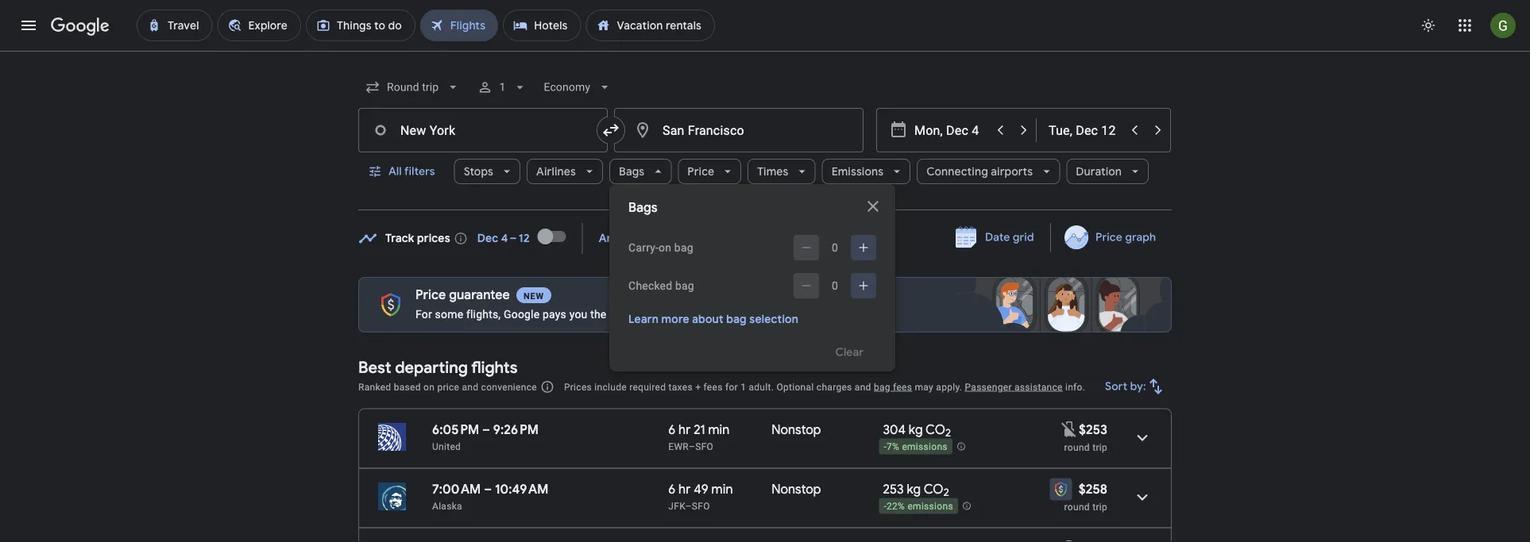 Task type: locate. For each thing, give the bounding box(es) containing it.
swap origin and destination. image
[[601, 121, 620, 140]]

1 vertical spatial 2
[[944, 486, 949, 500]]

round trip down $253 in the bottom right of the page
[[1064, 442, 1107, 453]]

2
[[945, 427, 951, 440], [944, 486, 949, 500]]

learn more about tracked prices image
[[453, 232, 468, 246]]

hr inside 6 hr 21 min ewr – sfo
[[679, 422, 691, 438]]

1 round from the top
[[1064, 442, 1090, 453]]

adult.
[[749, 382, 774, 393]]

0 horizontal spatial 1
[[499, 81, 506, 94]]

2 hr from the top
[[679, 481, 691, 498]]

price graph button
[[1054, 223, 1169, 252]]

leaves john f. kennedy international airport at 7:00 am on monday, december 4 and arrives at san francisco international airport at 10:49 am on monday, december 4. element
[[432, 481, 549, 498]]

1 vertical spatial kg
[[907, 481, 921, 498]]

1 nonstop from the top
[[772, 422, 821, 438]]

6 for 6 hr 21 min
[[668, 422, 676, 438]]

min inside 6 hr 49 min jfk – sfo
[[712, 481, 733, 498]]

round for $258
[[1064, 502, 1090, 513]]

and down flights at bottom
[[462, 382, 479, 393]]

emissions
[[832, 164, 884, 179]]

nonstop
[[772, 422, 821, 438], [772, 481, 821, 498]]

1 vertical spatial min
[[712, 481, 733, 498]]

0 vertical spatial 1
[[499, 81, 506, 94]]

fees
[[704, 382, 723, 393], [893, 382, 912, 393]]

bags up dates at the left of the page
[[628, 200, 658, 216]]

2 inside 304 kg co 2
[[945, 427, 951, 440]]

on
[[659, 241, 671, 254], [423, 382, 435, 393]]

you right "pays"
[[569, 308, 588, 321]]

if
[[664, 308, 671, 321]]

the left difference at bottom
[[590, 308, 607, 321]]

1 vertical spatial 0
[[832, 279, 838, 292]]

– down 21
[[689, 441, 695, 452]]

0 vertical spatial bags
[[619, 164, 645, 179]]

nonstop for 6 hr 21 min
[[772, 422, 821, 438]]

2 horizontal spatial price
[[1095, 230, 1122, 245]]

– inside 6 hr 49 min jfk – sfo
[[685, 501, 692, 512]]

0 horizontal spatial price
[[416, 287, 446, 303]]

some
[[435, 308, 463, 321]]

min right 21
[[708, 422, 730, 438]]

emissions down 304 kg co 2
[[902, 442, 948, 453]]

+
[[695, 382, 701, 393]]

dates
[[622, 232, 652, 246]]

price
[[693, 308, 718, 321], [437, 382, 459, 393]]

0 horizontal spatial price
[[437, 382, 459, 393]]

0 vertical spatial trip
[[1093, 442, 1107, 453]]

bags
[[619, 164, 645, 179], [628, 200, 658, 216]]

2 up -22% emissions
[[944, 486, 949, 500]]

date grid button
[[944, 223, 1047, 252]]

1
[[499, 81, 506, 94], [741, 382, 746, 393]]

0 vertical spatial 2
[[945, 427, 951, 440]]

round down $258
[[1064, 502, 1090, 513]]

–
[[482, 422, 490, 438], [689, 441, 695, 452], [484, 481, 492, 498], [685, 501, 692, 512]]

round trip for $253
[[1064, 442, 1107, 453]]

emissions
[[902, 442, 948, 453], [908, 501, 953, 513]]

selection
[[749, 312, 798, 327]]

track prices
[[385, 232, 450, 246]]

passenger
[[965, 382, 1012, 393]]

None search field
[[358, 68, 1172, 372]]

best departing flights
[[358, 358, 518, 378]]

0 vertical spatial price
[[687, 164, 714, 179]]

0 vertical spatial round trip
[[1064, 442, 1107, 453]]

price inside price popup button
[[687, 164, 714, 179]]

1 - from the top
[[884, 442, 887, 453]]

ranked based on price and convenience
[[358, 382, 537, 393]]

and right charges
[[855, 382, 871, 393]]

0 vertical spatial nonstop flight. element
[[772, 422, 821, 441]]

the right if
[[674, 308, 690, 321]]

2 fees from the left
[[893, 382, 912, 393]]

1 vertical spatial emissions
[[908, 501, 953, 513]]

0 vertical spatial 0
[[832, 241, 838, 254]]

min for 6 hr 49 min
[[712, 481, 733, 498]]

1 vertical spatial trip
[[1093, 502, 1107, 513]]

1 horizontal spatial 1
[[741, 382, 746, 393]]

0 vertical spatial min
[[708, 422, 730, 438]]

Arrival time: 9:26 PM. text field
[[493, 422, 539, 438]]

sfo for 49
[[692, 501, 710, 512]]

2 nonstop from the top
[[772, 481, 821, 498]]

min for 6 hr 21 min
[[708, 422, 730, 438]]

Departure time: 6:05 PM. text field
[[432, 422, 479, 438]]

1 horizontal spatial you
[[780, 308, 798, 321]]

co for 253
[[924, 481, 944, 498]]

- down 253
[[884, 501, 887, 513]]

price left "drops"
[[693, 308, 718, 321]]

duration
[[1076, 164, 1122, 179]]

0 vertical spatial round
[[1064, 442, 1090, 453]]

min
[[708, 422, 730, 438], [712, 481, 733, 498]]

jfk
[[668, 501, 685, 512]]

258 US dollars text field
[[1079, 481, 1107, 498]]

kg for 304
[[909, 422, 923, 438]]

253 US dollars text field
[[1079, 422, 1107, 438]]

- for 253
[[884, 501, 887, 513]]

hr left the 49
[[679, 481, 691, 498]]

co
[[926, 422, 945, 438], [924, 481, 944, 498]]

2 vertical spatial price
[[416, 287, 446, 303]]

$258
[[1079, 481, 1107, 498]]

carry-
[[628, 241, 659, 254]]

1 trip from the top
[[1093, 442, 1107, 453]]

0 vertical spatial -
[[884, 442, 887, 453]]

None field
[[358, 73, 467, 102], [537, 73, 619, 102], [358, 73, 467, 102], [537, 73, 619, 102]]

trip
[[1093, 442, 1107, 453], [1093, 502, 1107, 513]]

hr inside 6 hr 49 min jfk – sfo
[[679, 481, 691, 498]]

1 nonstop flight. element from the top
[[772, 422, 821, 441]]

6 for 6 hr 49 min
[[668, 481, 676, 498]]

1 horizontal spatial price
[[693, 308, 718, 321]]

sfo down 21
[[695, 441, 714, 452]]

2 up -7% emissions
[[945, 427, 951, 440]]

0 vertical spatial emissions
[[902, 442, 948, 453]]

0 vertical spatial co
[[926, 422, 945, 438]]

based
[[394, 382, 421, 393]]

2 nonstop flight. element from the top
[[772, 481, 821, 500]]

7:00 am – 10:49 am alaska
[[432, 481, 549, 512]]

1 hr from the top
[[679, 422, 691, 438]]

hr for 49
[[679, 481, 691, 498]]

price left graph
[[1095, 230, 1122, 245]]

None text field
[[614, 108, 864, 153]]

co inside 304 kg co 2
[[926, 422, 945, 438]]

all filters
[[388, 164, 435, 179]]

round
[[1064, 442, 1090, 453], [1064, 502, 1090, 513]]

on inside best departing flights main content
[[423, 382, 435, 393]]

price for price guarantee
[[416, 287, 446, 303]]

0 horizontal spatial the
[[590, 308, 607, 321]]

connecting
[[926, 164, 988, 179]]

emissions button
[[822, 153, 911, 191]]

– inside 6:05 pm – 9:26 pm united
[[482, 422, 490, 438]]

bag
[[674, 241, 693, 254], [675, 279, 694, 292], [726, 312, 747, 327], [874, 382, 890, 393]]

sort by: button
[[1099, 368, 1172, 406]]

9:26 pm
[[493, 422, 539, 438]]

emissions for 253
[[908, 501, 953, 513]]

co up -22% emissions
[[924, 481, 944, 498]]

1 horizontal spatial the
[[674, 308, 690, 321]]

2 0 from the top
[[832, 279, 838, 292]]

kg inside 253 kg co 2
[[907, 481, 921, 498]]

-
[[884, 442, 887, 453], [884, 501, 887, 513]]

for some flights, google pays you the difference if the price drops after you book.
[[416, 308, 829, 321]]

price inside 'price graph' button
[[1095, 230, 1122, 245]]

min inside 6 hr 21 min ewr – sfo
[[708, 422, 730, 438]]

304 kg co 2
[[883, 422, 951, 440]]

-22% emissions
[[884, 501, 953, 513]]

sfo inside 6 hr 49 min jfk – sfo
[[692, 501, 710, 512]]

– down the "total duration 6 hr 49 min." "element"
[[685, 501, 692, 512]]

– right 7:00 am
[[484, 481, 492, 498]]

1 vertical spatial sfo
[[692, 501, 710, 512]]

0 vertical spatial sfo
[[695, 441, 714, 452]]

1 vertical spatial hr
[[679, 481, 691, 498]]

1 vertical spatial 1
[[741, 382, 746, 393]]

main menu image
[[19, 16, 38, 35]]

1 vertical spatial 6
[[668, 481, 676, 498]]

sort
[[1105, 380, 1128, 394]]

none search field containing bags
[[358, 68, 1172, 372]]

price down best departing flights
[[437, 382, 459, 393]]

2 you from the left
[[780, 308, 798, 321]]

1 vertical spatial co
[[924, 481, 944, 498]]

1 round trip from the top
[[1064, 442, 1107, 453]]

apply.
[[936, 382, 962, 393]]

0 horizontal spatial and
[[462, 382, 479, 393]]

1 vertical spatial price
[[1095, 230, 1122, 245]]

price
[[687, 164, 714, 179], [1095, 230, 1122, 245], [416, 287, 446, 303]]

1 horizontal spatial fees
[[893, 382, 912, 393]]

any
[[599, 232, 620, 246]]

sfo inside 6 hr 21 min ewr – sfo
[[695, 441, 714, 452]]

bags down swap origin and destination. image
[[619, 164, 645, 179]]

0 vertical spatial price
[[693, 308, 718, 321]]

times
[[757, 164, 789, 179]]

on right dates at the left of the page
[[659, 241, 671, 254]]

new
[[523, 291, 544, 301]]

2 - from the top
[[884, 501, 887, 513]]

0 vertical spatial nonstop
[[772, 422, 821, 438]]

include
[[595, 382, 627, 393]]

sfo for 21
[[695, 441, 714, 452]]

0 vertical spatial on
[[659, 241, 671, 254]]

6 up jfk
[[668, 481, 676, 498]]

2 round trip from the top
[[1064, 502, 1107, 513]]

round trip down $258
[[1064, 502, 1107, 513]]

kg for 253
[[907, 481, 921, 498]]

6 up ewr
[[668, 422, 676, 438]]

you right the after on the bottom of the page
[[780, 308, 798, 321]]

1 0 from the top
[[832, 241, 838, 254]]

kg inside 304 kg co 2
[[909, 422, 923, 438]]

6 inside 6 hr 49 min jfk – sfo
[[668, 481, 676, 498]]

bags inside popup button
[[619, 164, 645, 179]]

1 horizontal spatial price
[[687, 164, 714, 179]]

2 and from the left
[[855, 382, 871, 393]]

checked
[[628, 279, 672, 292]]

kg up -22% emissions
[[907, 481, 921, 498]]

more
[[661, 312, 689, 327]]

0 horizontal spatial fees
[[704, 382, 723, 393]]

2 6 from the top
[[668, 481, 676, 498]]

nonstop flight. element for 6 hr 21 min
[[772, 422, 821, 441]]

0 horizontal spatial you
[[569, 308, 588, 321]]

None text field
[[358, 108, 608, 153]]

kg up -7% emissions
[[909, 422, 923, 438]]

Departure time: 7:00 AM. text field
[[432, 481, 481, 498]]

1 vertical spatial nonstop flight. element
[[772, 481, 821, 500]]

kg
[[909, 422, 923, 438], [907, 481, 921, 498]]

1 vertical spatial round trip
[[1064, 502, 1107, 513]]

1 vertical spatial round
[[1064, 502, 1090, 513]]

on down departing
[[423, 382, 435, 393]]

1 horizontal spatial on
[[659, 241, 671, 254]]

total duration 6 hr 21 min. element
[[668, 422, 772, 441]]

co inside 253 kg co 2
[[924, 481, 944, 498]]

0 horizontal spatial on
[[423, 382, 435, 393]]

min right the 49
[[712, 481, 733, 498]]

hr left 21
[[679, 422, 691, 438]]

trip for $258
[[1093, 502, 1107, 513]]

1 vertical spatial -
[[884, 501, 887, 513]]

the
[[590, 308, 607, 321], [674, 308, 690, 321]]

1 6 from the top
[[668, 422, 676, 438]]

price guarantee
[[416, 287, 510, 303]]

about
[[692, 312, 724, 327]]

round trip
[[1064, 442, 1107, 453], [1064, 502, 1107, 513]]

- down 304
[[884, 442, 887, 453]]

departing
[[395, 358, 468, 378]]

6 inside 6 hr 21 min ewr – sfo
[[668, 422, 676, 438]]

0 vertical spatial 6
[[668, 422, 676, 438]]

price right bags popup button at the left of page
[[687, 164, 714, 179]]

Arrival time: 10:49 AM. text field
[[495, 481, 549, 498]]

1 vertical spatial on
[[423, 382, 435, 393]]

0 vertical spatial hr
[[679, 422, 691, 438]]

charges
[[817, 382, 852, 393]]

drops
[[721, 308, 750, 321]]

round down this price for this flight doesn't include overhead bin access. if you need a carry-on bag, use the bags filter to update prices. image
[[1064, 442, 1090, 453]]

date
[[985, 230, 1010, 245]]

2 round from the top
[[1064, 502, 1090, 513]]

fees right +
[[704, 382, 723, 393]]

1 the from the left
[[590, 308, 607, 321]]

nonstop flight. element
[[772, 422, 821, 441], [772, 481, 821, 500]]

leaves newark liberty international airport at 6:05 pm on monday, december 4 and arrives at san francisco international airport at 9:26 pm on monday, december 4. element
[[432, 422, 539, 438]]

sfo down the 49
[[692, 501, 710, 512]]

10:49 am
[[495, 481, 549, 498]]

fees left may
[[893, 382, 912, 393]]

price button
[[678, 153, 741, 191]]

co up -7% emissions
[[926, 422, 945, 438]]

learn more about bag selection link
[[628, 312, 798, 327]]

price up for
[[416, 287, 446, 303]]

1 vertical spatial price
[[437, 382, 459, 393]]

trip down $258
[[1093, 502, 1107, 513]]

you
[[569, 308, 588, 321], [780, 308, 798, 321]]

alaska
[[432, 501, 462, 512]]

all filters button
[[358, 153, 448, 191]]

change appearance image
[[1409, 6, 1448, 44]]

bag left may
[[874, 382, 890, 393]]

sfo
[[695, 441, 714, 452], [692, 501, 710, 512]]

1 vertical spatial nonstop
[[772, 481, 821, 498]]

trip down $253 in the bottom right of the page
[[1093, 442, 1107, 453]]

2 trip from the top
[[1093, 502, 1107, 513]]

filters
[[404, 164, 435, 179]]

emissions down 253 kg co 2
[[908, 501, 953, 513]]

1 horizontal spatial and
[[855, 382, 871, 393]]

2 inside 253 kg co 2
[[944, 486, 949, 500]]

0 vertical spatial kg
[[909, 422, 923, 438]]

– left 9:26 pm
[[482, 422, 490, 438]]

hr
[[679, 422, 691, 438], [679, 481, 691, 498]]

round for $253
[[1064, 442, 1090, 453]]



Task type: vqa. For each thing, say whether or not it's contained in the screenshot.
21
yes



Task type: describe. For each thing, give the bounding box(es) containing it.
duration button
[[1066, 153, 1149, 191]]

ewr
[[668, 441, 689, 452]]

1 and from the left
[[462, 382, 479, 393]]

learn more about ranking image
[[540, 380, 554, 394]]

connecting airports button
[[917, 153, 1060, 191]]

bag right the checked
[[675, 279, 694, 292]]

1 inside best departing flights main content
[[741, 382, 746, 393]]

grid
[[1013, 230, 1034, 245]]

stops
[[464, 164, 493, 179]]

price for price
[[687, 164, 714, 179]]

prices
[[564, 382, 592, 393]]

6:05 pm – 9:26 pm united
[[432, 422, 539, 452]]

stops button
[[454, 153, 520, 191]]

learn
[[628, 312, 659, 327]]

loading results progress bar
[[0, 51, 1530, 54]]

nonstop flight. element for 6 hr 49 min
[[772, 481, 821, 500]]

7%
[[887, 442, 899, 453]]

by:
[[1130, 380, 1146, 394]]

total duration 6 hr 49 min. element
[[668, 481, 772, 500]]

price graph
[[1095, 230, 1156, 245]]

find the best price region
[[358, 218, 1172, 265]]

- for 304
[[884, 442, 887, 453]]

carry-on bag
[[628, 241, 693, 254]]

prices include required taxes + fees for 1 adult. optional charges and bag fees may apply. passenger assistance
[[564, 382, 1063, 393]]

optional
[[777, 382, 814, 393]]

1 vertical spatial bags
[[628, 200, 658, 216]]

times button
[[748, 153, 816, 191]]

-7% emissions
[[884, 442, 948, 453]]

taxes
[[669, 382, 693, 393]]

any dates
[[599, 232, 652, 246]]

0 for checked bag
[[832, 279, 838, 292]]

pays
[[543, 308, 566, 321]]

learn more about bag selection
[[628, 312, 798, 327]]

flights
[[471, 358, 518, 378]]

this price for this flight doesn't include overhead bin access. if you need a carry-on bag, use the bags filter to update prices. image
[[1060, 420, 1079, 439]]

united
[[432, 441, 461, 452]]

book.
[[801, 308, 829, 321]]

1 you from the left
[[569, 308, 588, 321]]

airports
[[991, 164, 1033, 179]]

4 – 12
[[501, 232, 530, 246]]

all
[[388, 164, 402, 179]]

emissions for 304
[[902, 442, 948, 453]]

1 button
[[471, 68, 534, 106]]

6:05 pm
[[432, 422, 479, 438]]

nonstop for 6 hr 49 min
[[772, 481, 821, 498]]

7:00 am
[[432, 481, 481, 498]]

bag fees button
[[874, 382, 912, 393]]

49
[[694, 481, 708, 498]]

22%
[[887, 501, 905, 513]]

checked bag
[[628, 279, 694, 292]]

1 fees from the left
[[704, 382, 723, 393]]

bag right the carry-
[[674, 241, 693, 254]]

hr for 21
[[679, 422, 691, 438]]

airlines
[[536, 164, 576, 179]]

prices
[[417, 232, 450, 246]]

after
[[753, 308, 777, 321]]

best departing flights main content
[[358, 218, 1172, 543]]

2 the from the left
[[674, 308, 690, 321]]

passenger assistance button
[[965, 382, 1063, 393]]

Departure text field
[[914, 109, 988, 152]]

date grid
[[985, 230, 1034, 245]]

close dialog image
[[864, 197, 883, 216]]

track
[[385, 232, 414, 246]]

graph
[[1125, 230, 1156, 245]]

price for price graph
[[1095, 230, 1122, 245]]

6 hr 49 min jfk – sfo
[[668, 481, 733, 512]]

google
[[504, 308, 540, 321]]

ranked
[[358, 382, 391, 393]]

6 hr 21 min ewr – sfo
[[668, 422, 730, 452]]

253 kg co 2
[[883, 481, 949, 500]]

2 for 304
[[945, 427, 951, 440]]

21
[[694, 422, 705, 438]]

dec
[[477, 232, 498, 246]]

convenience
[[481, 382, 537, 393]]

airlines button
[[527, 153, 603, 191]]

2 for 253
[[944, 486, 949, 500]]

guarantee
[[449, 287, 510, 303]]

for
[[725, 382, 738, 393]]

$253
[[1079, 422, 1107, 438]]

co for 304
[[926, 422, 945, 438]]

sort by:
[[1105, 380, 1146, 394]]

flight details. leaves john f. kennedy international airport at 7:00 am on monday, december 4 and arrives at san francisco international airport at 10:49 am on monday, december 4. image
[[1123, 479, 1162, 517]]

0 for carry-on bag
[[832, 241, 838, 254]]

trip for $253
[[1093, 442, 1107, 453]]

best
[[358, 358, 391, 378]]

bags button
[[609, 153, 672, 191]]

difference
[[609, 308, 661, 321]]

Return text field
[[1049, 109, 1122, 152]]

flight details. leaves newark liberty international airport at 6:05 pm on monday, december 4 and arrives at san francisco international airport at 9:26 pm on monday, december 4. image
[[1123, 419, 1162, 457]]

for
[[416, 308, 432, 321]]

round trip for $258
[[1064, 502, 1107, 513]]

assistance
[[1015, 382, 1063, 393]]

flights,
[[466, 308, 501, 321]]

bag right about
[[726, 312, 747, 327]]

may
[[915, 382, 934, 393]]

required
[[629, 382, 666, 393]]

253
[[883, 481, 904, 498]]

New feature text field
[[516, 288, 551, 303]]

– inside 6 hr 21 min ewr – sfo
[[689, 441, 695, 452]]

bag inside best departing flights main content
[[874, 382, 890, 393]]

– inside 7:00 am – 10:49 am alaska
[[484, 481, 492, 498]]

304
[[883, 422, 906, 438]]

connecting airports
[[926, 164, 1033, 179]]

1 inside popup button
[[499, 81, 506, 94]]



